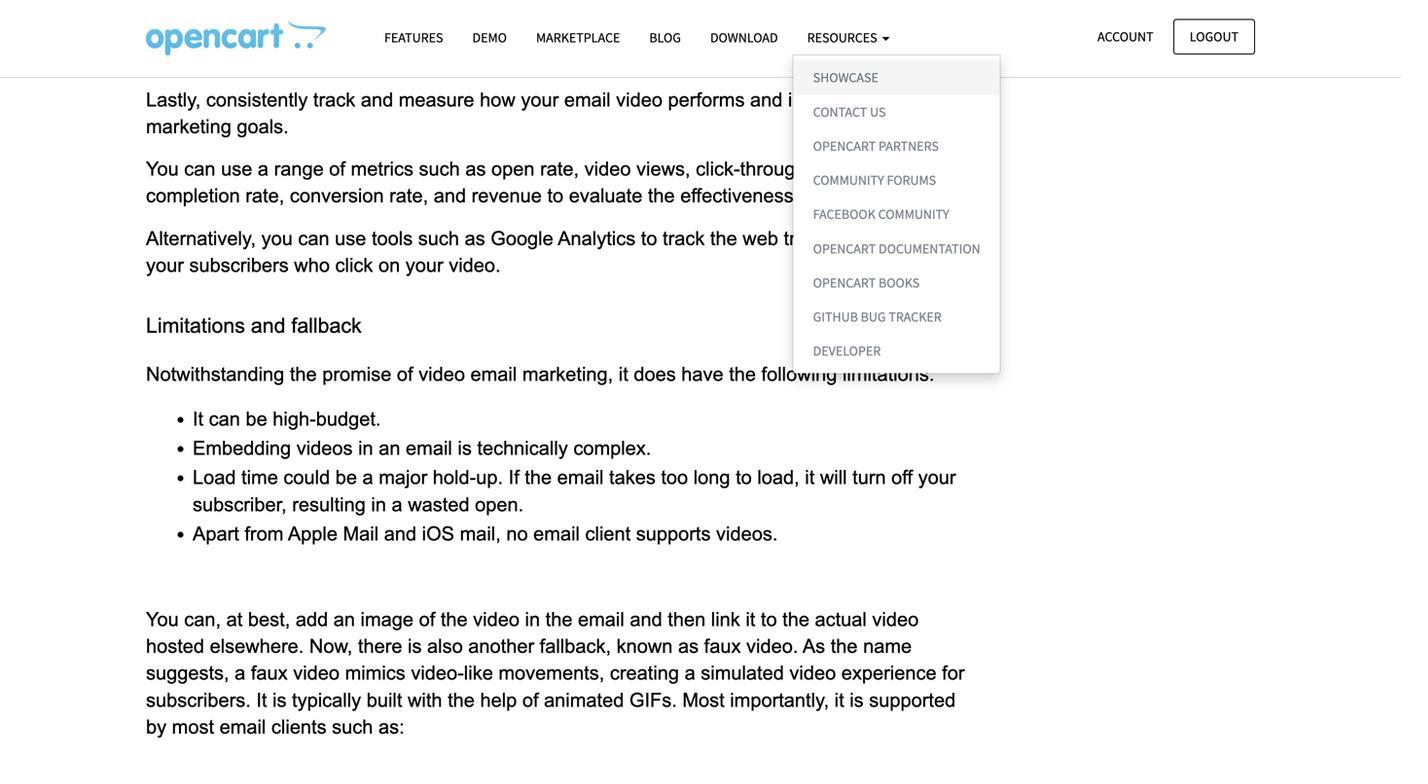 Task type: describe. For each thing, give the bounding box(es) containing it.
github bug tracker
[[813, 308, 942, 326]]

is up clients
[[273, 689, 287, 711]]

load
[[193, 467, 236, 488]]

of up traffic at the top
[[799, 185, 815, 207]]

from
[[245, 523, 284, 544]]

built
[[367, 689, 402, 711]]

source
[[753, 47, 812, 68]]

click-
[[696, 158, 740, 180]]

download
[[710, 29, 778, 46]]

of right help
[[522, 689, 539, 711]]

client
[[585, 523, 631, 544]]

it right link
[[746, 609, 755, 630]]

high-
[[273, 408, 316, 430]]

it down experience
[[835, 689, 844, 711]]

the inside it can be high-budget. embedding videos in an email is technically complex. load time could be a major hold-up. if the email takes too long to load, it will turn off your subscriber, resulting in a wasted open. apart from apple mail and ios mail, no email client supports videos.
[[525, 467, 552, 488]]

1 vertical spatial in
[[371, 494, 386, 515]]

and left "measure"
[[361, 89, 393, 110]]

with
[[408, 689, 442, 711]]

limitations and fallback
[[146, 314, 373, 337]]

time
[[241, 467, 278, 488]]

rate, down range
[[245, 185, 284, 207]]

another
[[468, 636, 534, 657]]

notwithstanding the promise of video email marketing, it does have the following limitations:
[[146, 363, 935, 385]]

the inside you can use a range of metrics such as open rate, video views, click-through rate, video completion rate, conversion rate, and revenue to evaluate the effectiveness of your video.
[[648, 185, 675, 207]]

your down showcase in the top right of the page
[[861, 89, 898, 110]]

fallback,
[[540, 636, 611, 657]]

it left does
[[619, 363, 628, 385]]

supported
[[869, 689, 956, 711]]

videos.
[[716, 523, 778, 544]]

open
[[491, 158, 535, 180]]

wasted
[[408, 494, 470, 515]]

up.
[[476, 467, 503, 488]]

a up most
[[685, 662, 695, 684]]

the up also
[[441, 609, 468, 630]]

1 horizontal spatial faux
[[704, 636, 741, 657]]

no
[[506, 523, 528, 544]]

metrics
[[351, 158, 414, 180]]

completion
[[146, 185, 240, 207]]

suggests,
[[146, 662, 229, 684]]

facebook community
[[813, 205, 949, 223]]

you can use a range of metrics such as open rate, video views, click-through rate, video completion rate, conversion rate, and revenue to evaluate the effectiveness of your video.
[[146, 158, 921, 207]]

email up partners
[[904, 89, 950, 110]]

who
[[294, 254, 330, 276]]

analytics
[[558, 228, 636, 249]]

views,
[[636, 158, 690, 180]]

github
[[813, 308, 858, 326]]

opencart partners link
[[794, 129, 1000, 163]]

the right have
[[729, 363, 756, 385]]

rate, down the "metrics"
[[389, 185, 428, 207]]

an inside you can, at best, add an image of the video in the email and then link it to the actual video hosted elsewhere. now, there is also another fallback, known as faux video. as the name suggests, a faux video mimics video-like movements, creating a simulated video experience for subscribers. it is typically built with the help of animated gifs. most importantly, it is supported by most email clients such as:
[[334, 609, 355, 630]]

conversion
[[290, 185, 384, 207]]

your down alternatively,
[[146, 254, 184, 276]]

creating
[[610, 662, 679, 684]]

opencart for opencart documentation
[[813, 240, 876, 257]]

contact us link
[[794, 95, 1000, 129]]

1 vertical spatial community
[[878, 205, 949, 223]]

video inside lastly, consistently track and measure how your email video performs and impacts your email marketing goals.
[[616, 89, 663, 110]]

of up conversion
[[329, 158, 345, 180]]

now,
[[309, 636, 353, 657]]

rate, up facebook
[[812, 158, 851, 180]]

supports
[[636, 523, 711, 544]]

facebook community link
[[794, 197, 1000, 231]]

video up the name
[[872, 609, 919, 630]]

name
[[863, 636, 912, 657]]

notwithstanding
[[146, 363, 284, 385]]

and inside it can be high-budget. embedding videos in an email is technically complex. load time could be a major hold-up. if the email takes too long to load, it will turn off your subscriber, resulting in a wasted open. apart from apple mail and ios mail, no email client supports videos.
[[384, 523, 417, 544]]

does
[[634, 363, 676, 385]]

the up as
[[783, 609, 810, 630]]

resulting
[[292, 494, 366, 515]]

video up typically
[[293, 662, 340, 684]]

email right no
[[533, 523, 580, 544]]

a inside you can use a range of metrics such as open rate, video views, click-through rate, video completion rate, conversion rate, and revenue to evaluate the effectiveness of your video.
[[258, 158, 269, 180]]

most
[[682, 689, 725, 711]]

it can be high-budget. embedding videos in an email is technically complex. load time could be a major hold-up. if the email takes too long to load, it will turn off your subscriber, resulting in a wasted open. apart from apple mail and ios mail, no email client supports videos.
[[193, 408, 961, 544]]

best,
[[248, 609, 290, 630]]

of inside alternatively, you can use tools such as google analytics to track the web traffic and behavior of your subscribers who click on your video.
[[954, 228, 971, 249]]

contact
[[813, 103, 867, 120]]

a left major on the bottom left of the page
[[363, 467, 373, 488]]

opencart for opencart partners
[[813, 137, 876, 155]]

have
[[681, 363, 724, 385]]

video. inside you can use a range of metrics such as open rate, video views, click-through rate, video completion rate, conversion rate, and revenue to evaluate the effectiveness of your video.
[[864, 185, 916, 207]]

consistently
[[206, 89, 308, 110]]

click
[[335, 254, 373, 276]]

web
[[743, 228, 778, 249]]

you
[[261, 228, 293, 249]]

tracker
[[889, 308, 942, 326]]

rate, right open
[[540, 158, 579, 180]]

your right how
[[521, 89, 559, 110]]

budget.
[[316, 408, 381, 430]]

mimics
[[345, 662, 406, 684]]

takes
[[609, 467, 656, 488]]

source link
[[753, 45, 812, 69]]

showcase link
[[794, 60, 1000, 95]]

long
[[694, 467, 730, 488]]

experience
[[842, 662, 937, 684]]

opencart books
[[813, 274, 920, 291]]

video-
[[411, 662, 464, 684]]

track inside alternatively, you can use tools such as google analytics to track the web traffic and behavior of your subscribers who click on your video.
[[663, 228, 705, 249]]

lastly,
[[146, 89, 201, 110]]

typically
[[292, 689, 361, 711]]

range
[[274, 158, 324, 180]]

1 horizontal spatial be
[[335, 467, 357, 488]]

like
[[464, 662, 493, 684]]

for
[[942, 662, 965, 684]]

the up fallback,
[[546, 609, 573, 630]]

and left fallback
[[251, 314, 286, 337]]

add
[[296, 609, 328, 630]]

1 vertical spatial faux
[[251, 662, 288, 684]]

video up evaluate
[[584, 158, 631, 180]]

you can, at best, add an image of the video in the email and then link it to the actual video hosted elsewhere. now, there is also another fallback, known as faux video. as the name suggests, a faux video mimics video-like movements, creating a simulated video experience for subscribers. it is typically built with the help of animated gifs. most importantly, it is supported by most email clients such as:
[[146, 609, 970, 737]]

use inside alternatively, you can use tools such as google analytics to track the web traffic and behavior of your subscribers who click on your video.
[[335, 228, 366, 249]]

video up another
[[473, 609, 520, 630]]

developer link
[[794, 334, 1000, 368]]

logout link
[[1173, 19, 1255, 54]]

there
[[358, 636, 402, 657]]

such inside you can use a range of metrics such as open rate, video views, click-through rate, video completion rate, conversion rate, and revenue to evaluate the effectiveness of your video.
[[419, 158, 460, 180]]

then
[[668, 609, 706, 630]]

you for you can, at best, add an image of the video in the email and then link it to the actual video hosted elsewhere. now, there is also another fallback, known as faux video. as the name suggests, a faux video mimics video-like movements, creating a simulated video experience for subscribers. it is typically built with the help of animated gifs. most importantly, it is supported by most email clients such as:
[[146, 609, 179, 630]]

image
[[361, 609, 414, 630]]

if
[[509, 467, 519, 488]]

google
[[491, 228, 553, 249]]

major
[[379, 467, 427, 488]]

video down as
[[790, 662, 836, 684]]

as
[[803, 636, 825, 657]]

known
[[617, 636, 673, 657]]

and inside you can, at best, add an image of the video in the email and then link it to the actual video hosted elsewhere. now, there is also another fallback, known as faux video. as the name suggests, a faux video mimics video-like movements, creating a simulated video experience for subscribers. it is typically built with the help of animated gifs. most importantly, it is supported by most email clients such as:
[[630, 609, 662, 630]]

opencart documentation link
[[794, 231, 1000, 266]]

measure
[[399, 89, 474, 110]]

it inside it can be high-budget. embedding videos in an email is technically complex. load time could be a major hold-up. if the email takes too long to load, it will turn off your subscriber, resulting in a wasted open. apart from apple mail and ios mail, no email client supports videos.
[[805, 467, 815, 488]]

features
[[384, 29, 443, 46]]



Task type: vqa. For each thing, say whether or not it's contained in the screenshot.
home image
no



Task type: locate. For each thing, give the bounding box(es) containing it.
and left revenue on the top left of page
[[434, 185, 466, 207]]

contact us
[[813, 103, 886, 120]]

0 horizontal spatial be
[[246, 408, 267, 430]]

faux
[[704, 636, 741, 657], [251, 662, 288, 684]]

1 vertical spatial video.
[[449, 254, 501, 276]]

such inside you can, at best, add an image of the video in the email and then link it to the actual video hosted elsewhere. now, there is also another fallback, known as faux video. as the name suggests, a faux video mimics video-like movements, creating a simulated video experience for subscribers. it is typically built with the help of animated gifs. most importantly, it is supported by most email clients such as:
[[332, 716, 373, 737]]

track down effectiveness
[[663, 228, 705, 249]]

1 horizontal spatial it
[[256, 689, 267, 711]]

the
[[648, 185, 675, 207], [710, 228, 737, 249], [290, 363, 317, 385], [729, 363, 756, 385], [525, 467, 552, 488], [441, 609, 468, 630], [546, 609, 573, 630], [783, 609, 810, 630], [831, 636, 858, 657], [448, 689, 475, 711]]

0 vertical spatial an
[[379, 438, 400, 459]]

subscriber,
[[193, 494, 287, 515]]

0 vertical spatial you
[[146, 158, 179, 180]]

faux down elsewhere.
[[251, 662, 288, 684]]

email left 'marketing,'
[[471, 363, 517, 385]]

0 vertical spatial as
[[465, 158, 486, 180]]

1 opencart from the top
[[813, 137, 876, 155]]

faux down link
[[704, 636, 741, 657]]

as left open
[[465, 158, 486, 180]]

actual
[[815, 609, 867, 630]]

it
[[193, 408, 203, 430], [256, 689, 267, 711]]

3 opencart from the top
[[813, 274, 876, 291]]

importantly,
[[730, 689, 829, 711]]

0 vertical spatial such
[[419, 158, 460, 180]]

performs
[[668, 89, 745, 110]]

account link
[[1081, 19, 1170, 54]]

2 vertical spatial as
[[678, 636, 699, 657]]

opencart inside opencart partners 'link'
[[813, 137, 876, 155]]

is inside it can be high-budget. embedding videos in an email is technically complex. load time could be a major hold-up. if the email takes too long to load, it will turn off your subscriber, resulting in a wasted open. apart from apple mail and ios mail, no email client supports videos.
[[458, 438, 472, 459]]

can up who
[[298, 228, 330, 249]]

blog
[[649, 29, 681, 46]]

2 vertical spatial in
[[525, 609, 540, 630]]

alternatively, you can use tools such as google analytics to track the web traffic and behavior of your subscribers who click on your video.
[[146, 228, 976, 276]]

is left also
[[408, 636, 422, 657]]

of up also
[[419, 609, 435, 630]]

turn
[[853, 467, 886, 488]]

gifs.
[[629, 689, 677, 711]]

is
[[458, 438, 472, 459], [408, 636, 422, 657], [273, 689, 287, 711], [850, 689, 864, 711]]

simulated
[[701, 662, 784, 684]]

such
[[419, 158, 460, 180], [418, 228, 459, 249], [332, 716, 373, 737]]

subscribers
[[189, 254, 289, 276]]

community forums link
[[794, 163, 1000, 197]]

demo link
[[458, 20, 522, 55]]

technically
[[477, 438, 568, 459]]

to right link
[[761, 609, 777, 630]]

email up the hold-
[[406, 438, 452, 459]]

as left google
[[465, 228, 485, 249]]

developer
[[813, 342, 881, 360]]

is down experience
[[850, 689, 864, 711]]

opencart inside opencart books link
[[813, 274, 876, 291]]

video.
[[864, 185, 916, 207], [449, 254, 501, 276], [746, 636, 798, 657]]

video. inside you can, at best, add an image of the video in the email and then link it to the actual video hosted elsewhere. now, there is also another fallback, known as faux video. as the name suggests, a faux video mimics video-like movements, creating a simulated video experience for subscribers. it is typically built with the help of animated gifs. most importantly, it is supported by most email clients such as:
[[746, 636, 798, 657]]

and inside alternatively, you can use tools such as google analytics to track the web traffic and behavior of your subscribers who click on your video.
[[836, 228, 869, 249]]

off
[[892, 467, 913, 488]]

to right long
[[736, 467, 752, 488]]

it down notwithstanding at the left of page
[[193, 408, 203, 430]]

opencart inside opencart documentation link
[[813, 240, 876, 257]]

in inside you can, at best, add an image of the video in the email and then link it to the actual video hosted elsewhere. now, there is also another fallback, known as faux video. as the name suggests, a faux video mimics video-like movements, creating a simulated video experience for subscribers. it is typically built with the help of animated gifs. most importantly, it is supported by most email clients such as:
[[525, 609, 540, 630]]

on
[[378, 254, 400, 276]]

opencart for opencart books
[[813, 274, 876, 291]]

such right the "metrics"
[[419, 158, 460, 180]]

you inside you can, at best, add an image of the video in the email and then link it to the actual video hosted elsewhere. now, there is also another fallback, known as faux video. as the name suggests, a faux video mimics video-like movements, creating a simulated video experience for subscribers. it is typically built with the help of animated gifs. most importantly, it is supported by most email clients such as:
[[146, 609, 179, 630]]

0 vertical spatial community
[[813, 171, 884, 189]]

1 horizontal spatial an
[[379, 438, 400, 459]]

in up another
[[525, 609, 540, 630]]

most
[[172, 716, 214, 737]]

link
[[711, 609, 740, 630]]

rate,
[[540, 158, 579, 180], [812, 158, 851, 180], [245, 185, 284, 207], [389, 185, 428, 207]]

to right revenue on the top left of page
[[547, 185, 564, 207]]

such right the tools
[[418, 228, 459, 249]]

1 vertical spatial be
[[335, 467, 357, 488]]

0 horizontal spatial faux
[[251, 662, 288, 684]]

opencart books link
[[794, 266, 1000, 300]]

following
[[762, 363, 837, 385]]

you inside you can use a range of metrics such as open rate, video views, click-through rate, video completion rate, conversion rate, and revenue to evaluate the effectiveness of your video.
[[146, 158, 179, 180]]

animated
[[544, 689, 624, 711]]

of right the "behavior"
[[954, 228, 971, 249]]

to inside it can be high-budget. embedding videos in an email is technically complex. load time could be a major hold-up. if the email takes too long to load, it will turn off your subscriber, resulting in a wasted open. apart from apple mail and ios mail, no email client supports videos.
[[736, 467, 752, 488]]

resources
[[807, 29, 880, 46]]

a down major on the bottom left of the page
[[392, 494, 403, 515]]

a down elsewhere.
[[235, 662, 246, 684]]

elsewhere.
[[210, 636, 304, 657]]

email
[[564, 89, 611, 110], [904, 89, 950, 110], [471, 363, 517, 385], [406, 438, 452, 459], [557, 467, 604, 488], [533, 523, 580, 544], [578, 609, 625, 630], [220, 716, 266, 737]]

opencart down facebook
[[813, 240, 876, 257]]

as inside alternatively, you can use tools such as google analytics to track the web traffic and behavior of your subscribers who click on your video.
[[465, 228, 485, 249]]

be up embedding
[[246, 408, 267, 430]]

can,
[[184, 609, 221, 630]]

1 you from the top
[[146, 158, 179, 180]]

0 vertical spatial video.
[[864, 185, 916, 207]]

top 6 video email marketing best practices to grow your e-commerce business image
[[146, 20, 326, 55]]

1 vertical spatial an
[[334, 609, 355, 630]]

promise
[[322, 363, 392, 385]]

and up known
[[630, 609, 662, 630]]

1 vertical spatial use
[[335, 228, 366, 249]]

as inside you can use a range of metrics such as open rate, video views, click-through rate, video completion rate, conversion rate, and revenue to evaluate the effectiveness of your video.
[[465, 158, 486, 180]]

revenue
[[472, 185, 542, 207]]

0 vertical spatial can
[[184, 158, 216, 180]]

an up major on the bottom left of the page
[[379, 438, 400, 459]]

a
[[258, 158, 269, 180], [363, 467, 373, 488], [392, 494, 403, 515], [235, 662, 246, 684], [685, 662, 695, 684]]

could
[[284, 467, 330, 488]]

such down typically
[[332, 716, 373, 737]]

0 vertical spatial opencart
[[813, 137, 876, 155]]

be up the 'resulting'
[[335, 467, 357, 488]]

1 vertical spatial it
[[256, 689, 267, 711]]

email down the complex.
[[557, 467, 604, 488]]

logout
[[1190, 28, 1239, 45]]

community up the "behavior"
[[878, 205, 949, 223]]

you for you can use a range of metrics such as open rate, video views, click-through rate, video completion rate, conversion rate, and revenue to evaluate the effectiveness of your video.
[[146, 158, 179, 180]]

partners
[[879, 137, 939, 155]]

use inside you can use a range of metrics such as open rate, video views, click-through rate, video completion rate, conversion rate, and revenue to evaluate the effectiveness of your video.
[[221, 158, 252, 180]]

and
[[361, 89, 393, 110], [750, 89, 783, 110], [434, 185, 466, 207], [836, 228, 869, 249], [251, 314, 286, 337], [384, 523, 417, 544], [630, 609, 662, 630]]

an up now,
[[334, 609, 355, 630]]

0 vertical spatial in
[[358, 438, 373, 459]]

and down source link
[[750, 89, 783, 110]]

it down elsewhere.
[[256, 689, 267, 711]]

such inside alternatively, you can use tools such as google analytics to track the web traffic and behavior of your subscribers who click on your video.
[[418, 228, 459, 249]]

1 vertical spatial as
[[465, 228, 485, 249]]

you up hosted
[[146, 609, 179, 630]]

github bug tracker link
[[794, 300, 1000, 334]]

1 vertical spatial such
[[418, 228, 459, 249]]

it inside it can be high-budget. embedding videos in an email is technically complex. load time could be a major hold-up. if the email takes too long to load, it will turn off your subscriber, resulting in a wasted open. apart from apple mail and ios mail, no email client supports videos.
[[193, 408, 203, 430]]

features link
[[370, 20, 458, 55]]

1 vertical spatial can
[[298, 228, 330, 249]]

as inside you can, at best, add an image of the video in the email and then link it to the actual video hosted elsewhere. now, there is also another fallback, known as faux video. as the name suggests, a faux video mimics video-like movements, creating a simulated video experience for subscribers. it is typically built with the help of animated gifs. most importantly, it is supported by most email clients such as:
[[678, 636, 699, 657]]

email down marketplace link
[[564, 89, 611, 110]]

to right analytics
[[641, 228, 657, 249]]

mail
[[343, 523, 379, 544]]

1 horizontal spatial track
[[663, 228, 705, 249]]

can inside you can use a range of metrics such as open rate, video views, click-through rate, video completion rate, conversion rate, and revenue to evaluate the effectiveness of your video.
[[184, 158, 216, 180]]

community up facebook
[[813, 171, 884, 189]]

can for be
[[209, 408, 240, 430]]

0 vertical spatial be
[[246, 408, 267, 430]]

a left range
[[258, 158, 269, 180]]

email up fallback,
[[578, 609, 625, 630]]

can up embedding
[[209, 408, 240, 430]]

your inside you can use a range of metrics such as open rate, video views, click-through rate, video completion rate, conversion rate, and revenue to evaluate the effectiveness of your video.
[[821, 185, 859, 207]]

of right promise
[[397, 363, 413, 385]]

track inside lastly, consistently track and measure how your email video performs and impacts your email marketing goals.
[[313, 89, 355, 110]]

clients
[[271, 716, 327, 737]]

your inside it can be high-budget. embedding videos in an email is technically complex. load time could be a major hold-up. if the email takes too long to load, it will turn off your subscriber, resulting in a wasted open. apart from apple mail and ios mail, no email client supports videos.
[[918, 467, 956, 488]]

use
[[221, 158, 252, 180], [335, 228, 366, 249]]

open.
[[475, 494, 524, 515]]

opencart down contact
[[813, 137, 876, 155]]

0 vertical spatial track
[[313, 89, 355, 110]]

subscribers.
[[146, 689, 251, 711]]

video left performs
[[616, 89, 663, 110]]

in up mail
[[371, 494, 386, 515]]

your up traffic at the top
[[821, 185, 859, 207]]

at
[[226, 609, 243, 630]]

your right off
[[918, 467, 956, 488]]

use up click in the left of the page
[[335, 228, 366, 249]]

0 horizontal spatial use
[[221, 158, 252, 180]]

resources link
[[793, 20, 904, 55]]

the left web
[[710, 228, 737, 249]]

you
[[146, 158, 179, 180], [146, 609, 179, 630]]

0 horizontal spatial video.
[[449, 254, 501, 276]]

also
[[427, 636, 463, 657]]

0 vertical spatial use
[[221, 158, 252, 180]]

0 horizontal spatial an
[[334, 609, 355, 630]]

the up high- in the bottom of the page
[[290, 363, 317, 385]]

video down opencart partners
[[856, 158, 903, 180]]

use down goals.
[[221, 158, 252, 180]]

in down the budget.
[[358, 438, 373, 459]]

2 opencart from the top
[[813, 240, 876, 257]]

an inside it can be high-budget. embedding videos in an email is technically complex. load time could be a major hold-up. if the email takes too long to load, it will turn off your subscriber, resulting in a wasted open. apart from apple mail and ios mail, no email client supports videos.
[[379, 438, 400, 459]]

2 horizontal spatial video.
[[864, 185, 916, 207]]

showcase
[[813, 69, 879, 86]]

it inside you can, at best, add an image of the video in the email and then link it to the actual video hosted elsewhere. now, there is also another fallback, known as faux video. as the name suggests, a faux video mimics video-like movements, creating a simulated video experience for subscribers. it is typically built with the help of animated gifs. most importantly, it is supported by most email clients such as:
[[256, 689, 267, 711]]

0 vertical spatial it
[[193, 408, 203, 430]]

to inside you can use a range of metrics such as open rate, video views, click-through rate, video completion rate, conversion rate, and revenue to evaluate the effectiveness of your video.
[[547, 185, 564, 207]]

blog link
[[635, 20, 696, 55]]

and down facebook
[[836, 228, 869, 249]]

1 vertical spatial you
[[146, 609, 179, 630]]

can inside it can be high-budget. embedding videos in an email is technically complex. load time could be a major hold-up. if the email takes too long to load, it will turn off your subscriber, resulting in a wasted open. apart from apple mail and ios mail, no email client supports videos.
[[209, 408, 240, 430]]

video
[[616, 89, 663, 110], [584, 158, 631, 180], [856, 158, 903, 180], [419, 363, 465, 385], [473, 609, 520, 630], [872, 609, 919, 630], [293, 662, 340, 684], [790, 662, 836, 684]]

marketing
[[146, 116, 231, 137]]

the down like
[[448, 689, 475, 711]]

traffic
[[784, 228, 831, 249]]

embedding
[[193, 438, 291, 459]]

forums
[[887, 171, 936, 189]]

videos
[[297, 438, 353, 459]]

and inside you can use a range of metrics such as open rate, video views, click-through rate, video completion rate, conversion rate, and revenue to evaluate the effectiveness of your video.
[[434, 185, 466, 207]]

1 vertical spatial opencart
[[813, 240, 876, 257]]

will
[[820, 467, 847, 488]]

video right promise
[[419, 363, 465, 385]]

account
[[1098, 28, 1154, 45]]

2 you from the top
[[146, 609, 179, 630]]

email right most
[[220, 716, 266, 737]]

the inside alternatively, you can use tools such as google analytics to track the web traffic and behavior of your subscribers who click on your video.
[[710, 228, 737, 249]]

1 horizontal spatial use
[[335, 228, 366, 249]]

the right the if at the bottom of page
[[525, 467, 552, 488]]

0 horizontal spatial it
[[193, 408, 203, 430]]

opencart up github
[[813, 274, 876, 291]]

you up the "completion"
[[146, 158, 179, 180]]

0 vertical spatial faux
[[704, 636, 741, 657]]

can up the "completion"
[[184, 158, 216, 180]]

2 vertical spatial can
[[209, 408, 240, 430]]

track
[[313, 89, 355, 110], [663, 228, 705, 249]]

0 horizontal spatial track
[[313, 89, 355, 110]]

can for use
[[184, 158, 216, 180]]

2 vertical spatial such
[[332, 716, 373, 737]]

the down the views,
[[648, 185, 675, 207]]

to inside you can, at best, add an image of the video in the email and then link it to the actual video hosted elsewhere. now, there is also another fallback, known as faux video. as the name suggests, a faux video mimics video-like movements, creating a simulated video experience for subscribers. it is typically built with the help of animated gifs. most importantly, it is supported by most email clients such as:
[[761, 609, 777, 630]]

books
[[879, 274, 920, 291]]

bug
[[861, 308, 886, 326]]

download link
[[696, 20, 793, 55]]

opencart documentation
[[813, 240, 981, 257]]

as down then
[[678, 636, 699, 657]]

video. inside alternatively, you can use tools such as google analytics to track the web traffic and behavior of your subscribers who click on your video.
[[449, 254, 501, 276]]

help
[[480, 689, 517, 711]]

1 vertical spatial track
[[663, 228, 705, 249]]

track right consistently
[[313, 89, 355, 110]]

documentation
[[879, 240, 981, 257]]

opencart
[[813, 137, 876, 155], [813, 240, 876, 257], [813, 274, 876, 291]]

movements,
[[499, 662, 605, 684]]

to inside alternatively, you can use tools such as google analytics to track the web traffic and behavior of your subscribers who click on your video.
[[641, 228, 657, 249]]

it left will
[[805, 467, 815, 488]]

your
[[521, 89, 559, 110], [861, 89, 898, 110], [821, 185, 859, 207], [146, 254, 184, 276], [406, 254, 443, 276], [918, 467, 956, 488]]

and left the ios
[[384, 523, 417, 544]]

2 vertical spatial opencart
[[813, 274, 876, 291]]

complex.
[[573, 438, 651, 459]]

mail,
[[460, 523, 501, 544]]

1 horizontal spatial video.
[[746, 636, 798, 657]]

your right on
[[406, 254, 443, 276]]

is up the hold-
[[458, 438, 472, 459]]

2 vertical spatial video.
[[746, 636, 798, 657]]

the down the actual
[[831, 636, 858, 657]]

can inside alternatively, you can use tools such as google analytics to track the web traffic and behavior of your subscribers who click on your video.
[[298, 228, 330, 249]]

hold-
[[433, 467, 476, 488]]



